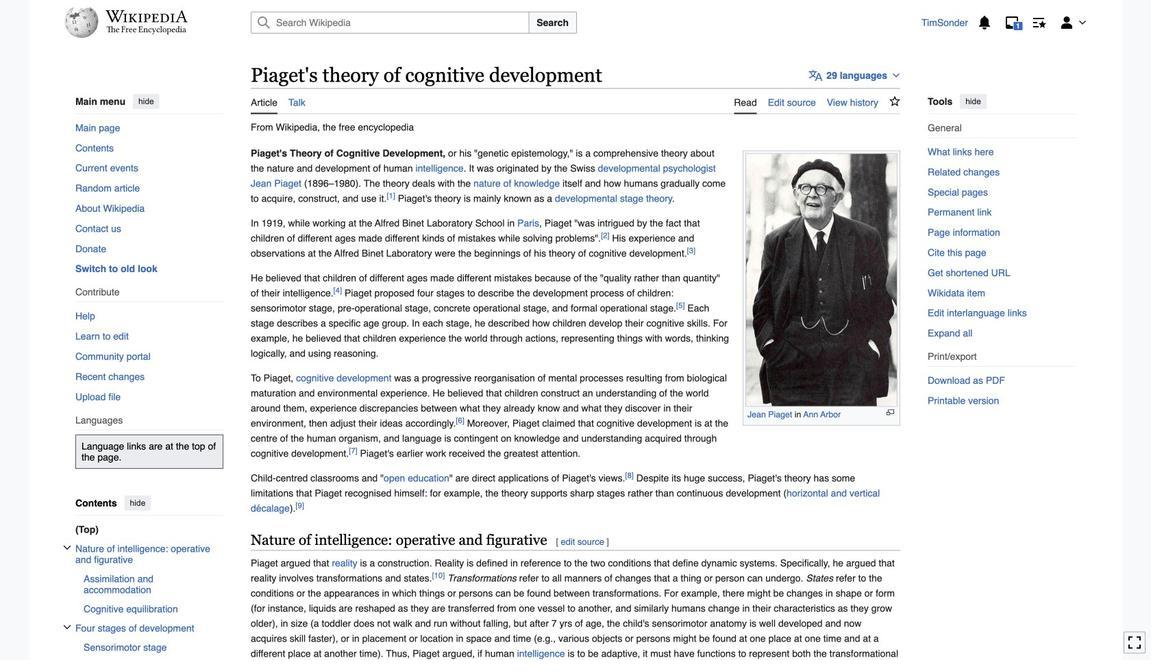 Task type: locate. For each thing, give the bounding box(es) containing it.
the list of pages you are monitoring for changes [ctrl-option-l] image
[[1033, 16, 1047, 29]]

wikipedia image
[[106, 10, 188, 23]]

useravatar image
[[1060, 16, 1074, 29]]

the free encyclopedia image
[[107, 26, 187, 35]]

None search field
[[234, 12, 922, 34]]

main content
[[245, 62, 1087, 660]]

Search Wikipedia search field
[[251, 12, 529, 34]]



Task type: vqa. For each thing, say whether or not it's contained in the screenshot.
fullscreen icon
yes



Task type: describe. For each thing, give the bounding box(es) containing it.
personal tools navigation
[[922, 12, 1091, 34]]

x small image
[[63, 623, 71, 631]]

your alerts image
[[978, 16, 992, 29]]

add this page to your watchlist [ctrl-option-w] image
[[890, 96, 901, 107]]

x small image
[[63, 543, 71, 551]]

fullscreen image
[[1128, 636, 1142, 649]]

language progressive image
[[809, 68, 823, 82]]

your notices image
[[1006, 16, 1019, 29]]



